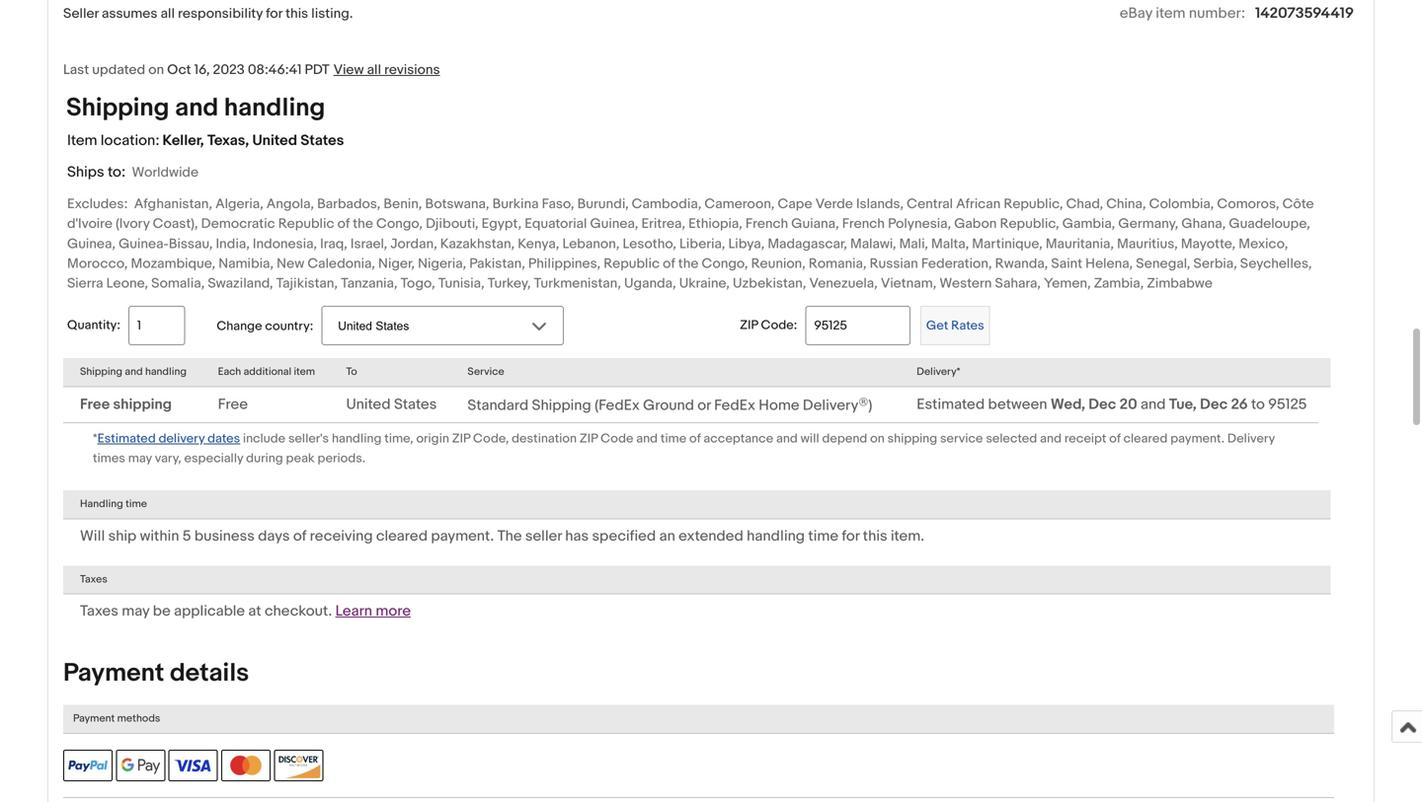 Task type: locate. For each thing, give the bounding box(es) containing it.
0 vertical spatial taxes
[[80, 574, 107, 587]]

(ivory
[[116, 216, 150, 233]]

estimated delivery dates link
[[97, 430, 240, 447]]

cleared inside include seller's handling time, origin zip code, destination zip code and time of acceptance and will depend on shipping service selected and receipt of cleared payment. delivery times may vary, especially during peak periods.
[[1124, 432, 1168, 447]]

for left the item.
[[842, 528, 860, 546]]

shipping up * estimated delivery dates
[[113, 396, 172, 414]]

russian
[[870, 256, 918, 272]]

may left be
[[122, 603, 149, 621]]

french up libya,
[[746, 216, 788, 233]]

burkina
[[492, 196, 539, 213]]

burundi,
[[577, 196, 629, 213]]

additional
[[244, 366, 291, 379]]

1 vertical spatial payment
[[73, 713, 115, 726]]

martinique,
[[972, 236, 1043, 253]]

taxes down will
[[80, 574, 107, 587]]

on inside include seller's handling time, origin zip code, destination zip code and time of acceptance and will depend on shipping service selected and receipt of cleared payment. delivery times may vary, especially during peak periods.
[[870, 432, 885, 447]]

handling up periods.
[[332, 432, 382, 447]]

guinea, down d'ivoire
[[67, 236, 115, 253]]

1 vertical spatial time
[[125, 498, 147, 511]]

0 vertical spatial shipping and handling
[[66, 93, 325, 123]]

of right 'receipt'
[[1109, 432, 1121, 447]]

0 horizontal spatial this
[[285, 5, 308, 22]]

0 vertical spatial may
[[128, 451, 152, 467]]

1 horizontal spatial united
[[346, 396, 391, 414]]

item right ebay
[[1156, 4, 1186, 22]]

1 horizontal spatial payment.
[[1170, 432, 1225, 447]]

0 horizontal spatial republic
[[278, 216, 334, 233]]

0 vertical spatial delivery
[[803, 397, 859, 415]]

estimated up times
[[97, 432, 156, 447]]

ebay
[[1120, 4, 1152, 22]]

states up barbados,
[[301, 132, 344, 150]]

be
[[153, 603, 171, 621]]

location:
[[101, 132, 159, 150]]

1 vertical spatial item
[[294, 366, 315, 379]]

free up the *
[[80, 396, 110, 414]]

and up the item location: keller, texas, united states
[[175, 93, 218, 123]]

details
[[170, 659, 249, 690]]

shipping up location:
[[66, 93, 169, 123]]

more
[[376, 603, 411, 621]]

angola,
[[266, 196, 314, 213]]

zip left 'code:'
[[740, 318, 758, 333]]

1 horizontal spatial states
[[394, 396, 437, 414]]

methods
[[117, 713, 160, 726]]

the down liberia,
[[678, 256, 699, 272]]

0 vertical spatial congo,
[[376, 216, 423, 233]]

liberia,
[[679, 236, 725, 253]]

1 vertical spatial guinea,
[[67, 236, 115, 253]]

1 horizontal spatial item
[[1156, 4, 1186, 22]]

1 horizontal spatial guinea,
[[590, 216, 638, 233]]

shipping left service
[[887, 432, 937, 447]]

zambia,
[[1094, 276, 1144, 292]]

united right texas,
[[252, 132, 297, 150]]

1 vertical spatial shipping
[[887, 432, 937, 447]]

payment. down 'tue,'
[[1170, 432, 1225, 447]]

on left oct
[[148, 62, 164, 78]]

1 taxes from the top
[[80, 574, 107, 587]]

delivery
[[803, 397, 859, 415], [1227, 432, 1275, 447]]

between
[[988, 396, 1047, 414]]

receiving
[[310, 528, 373, 546]]

1 horizontal spatial on
[[870, 432, 885, 447]]

shipping and handling up the item location: keller, texas, united states
[[66, 93, 325, 123]]

1 vertical spatial shipping
[[80, 366, 122, 379]]

0 horizontal spatial time
[[125, 498, 147, 511]]

republic,
[[1004, 196, 1063, 213], [1000, 216, 1059, 233]]

95125
[[1268, 396, 1307, 414]]

get
[[926, 318, 948, 334]]

1 vertical spatial this
[[863, 528, 887, 546]]

french up malawi,
[[842, 216, 885, 233]]

ethiopia,
[[688, 216, 742, 233]]

chad,
[[1066, 196, 1103, 213]]

specified
[[592, 528, 656, 546]]

republic down the angola, in the top left of the page
[[278, 216, 334, 233]]

2 horizontal spatial zip
[[740, 318, 758, 333]]

united down to
[[346, 396, 391, 414]]

may left vary,
[[128, 451, 152, 467]]

0 vertical spatial payment.
[[1170, 432, 1225, 447]]

comoros,
[[1217, 196, 1279, 213]]

1 vertical spatial congo,
[[702, 256, 748, 272]]

0 vertical spatial item
[[1156, 4, 1186, 22]]

shipping
[[113, 396, 172, 414], [887, 432, 937, 447]]

reunion,
[[751, 256, 806, 272]]

google pay image
[[116, 751, 165, 782]]

estimated down the delivery*
[[917, 396, 985, 414]]

Quantity: text field
[[128, 306, 185, 346]]

periods.
[[318, 451, 365, 467]]

2 horizontal spatial time
[[808, 528, 838, 546]]

0 vertical spatial states
[[301, 132, 344, 150]]

1 horizontal spatial zip
[[580, 432, 598, 447]]

shipping up free shipping
[[80, 366, 122, 379]]

within
[[140, 528, 179, 546]]

0 horizontal spatial cleared
[[376, 528, 428, 546]]

0 vertical spatial shipping
[[113, 396, 172, 414]]

1 horizontal spatial free
[[218, 396, 248, 414]]

home
[[759, 397, 799, 415]]

lebanon,
[[562, 236, 620, 253]]

0 horizontal spatial the
[[353, 216, 373, 233]]

1 horizontal spatial delivery
[[1227, 432, 1275, 447]]

include
[[243, 432, 285, 447]]

payment up payment methods
[[63, 659, 164, 690]]

nigeria,
[[418, 256, 466, 272]]

item.
[[891, 528, 924, 546]]

1 horizontal spatial cleared
[[1124, 432, 1168, 447]]

2 french from the left
[[842, 216, 885, 233]]

handling
[[224, 93, 325, 123], [145, 366, 187, 379], [332, 432, 382, 447], [747, 528, 805, 546]]

0 vertical spatial time
[[661, 432, 686, 447]]

taxes for taxes
[[80, 574, 107, 587]]

handling inside include seller's handling time, origin zip code, destination zip code and time of acceptance and will depend on shipping service selected and receipt of cleared payment. delivery times may vary, especially during peak periods.
[[332, 432, 382, 447]]

may inside include seller's handling time, origin zip code, destination zip code and time of acceptance and will depend on shipping service selected and receipt of cleared payment. delivery times may vary, especially during peak periods.
[[128, 451, 152, 467]]

2 taxes from the top
[[80, 603, 118, 621]]

1 horizontal spatial congo,
[[702, 256, 748, 272]]

revisions
[[384, 62, 440, 78]]

0 horizontal spatial free
[[80, 396, 110, 414]]

ukraine,
[[679, 276, 730, 292]]

1 horizontal spatial french
[[842, 216, 885, 233]]

time
[[661, 432, 686, 447], [125, 498, 147, 511], [808, 528, 838, 546]]

federation,
[[921, 256, 992, 272]]

israel,
[[350, 236, 387, 253]]

delivery up depend
[[803, 397, 859, 415]]

time inside include seller's handling time, origin zip code, destination zip code and time of acceptance and will depend on shipping service selected and receipt of cleared payment. delivery times may vary, especially during peak periods.
[[661, 432, 686, 447]]

0 vertical spatial this
[[285, 5, 308, 22]]

on right depend
[[870, 432, 885, 447]]

1 vertical spatial on
[[870, 432, 885, 447]]

2 free from the left
[[218, 396, 248, 414]]

the
[[497, 528, 522, 546]]

taxes left be
[[80, 603, 118, 621]]

republic down lesotho,
[[604, 256, 660, 272]]

an
[[659, 528, 675, 546]]

0 horizontal spatial states
[[301, 132, 344, 150]]

1 vertical spatial taxes
[[80, 603, 118, 621]]

handling time
[[80, 498, 147, 511]]

taxes for taxes may be applicable at checkout. learn more
[[80, 603, 118, 621]]

0 horizontal spatial dec
[[1089, 396, 1116, 414]]

1 horizontal spatial time
[[661, 432, 686, 447]]

this left the item.
[[863, 528, 887, 546]]

each additional item
[[218, 366, 315, 379]]

shipping and handling up free shipping
[[80, 366, 187, 379]]

of
[[337, 216, 350, 233], [663, 256, 675, 272], [689, 432, 701, 447], [1109, 432, 1121, 447], [293, 528, 306, 546]]

0 vertical spatial estimated
[[917, 396, 985, 414]]

zip left code
[[580, 432, 598, 447]]

1 horizontal spatial the
[[678, 256, 699, 272]]

0 horizontal spatial shipping
[[113, 396, 172, 414]]

delivery down to
[[1227, 432, 1275, 447]]

payment.
[[1170, 432, 1225, 447], [431, 528, 494, 546]]

free down "each"
[[218, 396, 248, 414]]

payment. inside include seller's handling time, origin zip code, destination zip code and time of acceptance and will depend on shipping service selected and receipt of cleared payment. delivery times may vary, especially during peak periods.
[[1170, 432, 1225, 447]]

last
[[63, 62, 89, 78]]

0 horizontal spatial delivery
[[803, 397, 859, 415]]

free for free
[[218, 396, 248, 414]]

to
[[346, 366, 357, 379]]

2 dec from the left
[[1200, 396, 1228, 414]]

1 horizontal spatial this
[[863, 528, 887, 546]]

time down "ground"
[[661, 432, 686, 447]]

iraq,
[[320, 236, 347, 253]]

0 vertical spatial guinea,
[[590, 216, 638, 233]]

of down the or
[[689, 432, 701, 447]]

congo,
[[376, 216, 423, 233], [702, 256, 748, 272]]

1 vertical spatial may
[[122, 603, 149, 621]]

1 horizontal spatial for
[[842, 528, 860, 546]]

mayotte,
[[1181, 236, 1236, 253]]

listing.
[[311, 5, 353, 22]]

for right responsibility
[[266, 5, 282, 22]]

delivery
[[159, 432, 205, 447]]

0 vertical spatial the
[[353, 216, 373, 233]]

guadeloupe,
[[1229, 216, 1310, 233]]

1 horizontal spatial estimated
[[917, 396, 985, 414]]

1 vertical spatial the
[[678, 256, 699, 272]]

shipping inside include seller's handling time, origin zip code, destination zip code and time of acceptance and will depend on shipping service selected and receipt of cleared payment. delivery times may vary, especially during peak periods.
[[887, 432, 937, 447]]

free
[[80, 396, 110, 414], [218, 396, 248, 414]]

payment. left the
[[431, 528, 494, 546]]

0 horizontal spatial guinea,
[[67, 236, 115, 253]]

zip right origin
[[452, 432, 470, 447]]

the up israel,
[[353, 216, 373, 233]]

1 horizontal spatial shipping
[[887, 432, 937, 447]]

guinea, down burundi,
[[590, 216, 638, 233]]

morocco,
[[67, 256, 128, 272]]

cleared down 20
[[1124, 432, 1168, 447]]

time left the item.
[[808, 528, 838, 546]]

item right the additional
[[294, 366, 315, 379]]

0 horizontal spatial payment.
[[431, 528, 494, 546]]

congo, down benin, on the left of page
[[376, 216, 423, 233]]

learn
[[335, 603, 372, 621]]

shipping up destination
[[532, 397, 591, 415]]

cleared
[[1124, 432, 1168, 447], [376, 528, 428, 546]]

1 vertical spatial estimated
[[97, 432, 156, 447]]

especially
[[184, 451, 243, 467]]

0 horizontal spatial french
[[746, 216, 788, 233]]

0 vertical spatial republic
[[278, 216, 334, 233]]

of right the days
[[293, 528, 306, 546]]

seller's
[[288, 432, 329, 447]]

jordan,
[[390, 236, 437, 253]]

1 horizontal spatial dec
[[1200, 396, 1228, 414]]

1 vertical spatial republic
[[604, 256, 660, 272]]

states up time,
[[394, 396, 437, 414]]

democratic
[[201, 216, 275, 233]]

congo, up ukraine,
[[702, 256, 748, 272]]

dec left 26
[[1200, 396, 1228, 414]]

sierra
[[67, 276, 103, 292]]

gambia,
[[1062, 216, 1115, 233]]

all right assumes
[[161, 5, 175, 22]]

ground
[[643, 397, 694, 415]]

all right "view" at left top
[[367, 62, 381, 78]]

1 dec from the left
[[1089, 396, 1116, 414]]

0 vertical spatial cleared
[[1124, 432, 1168, 447]]

this left listing.
[[285, 5, 308, 22]]

1 vertical spatial payment.
[[431, 528, 494, 546]]

0 horizontal spatial for
[[266, 5, 282, 22]]

payment left methods
[[73, 713, 115, 726]]

5
[[182, 528, 191, 546]]

0 vertical spatial payment
[[63, 659, 164, 690]]

0 horizontal spatial united
[[252, 132, 297, 150]]

1 free from the left
[[80, 396, 110, 414]]

romania,
[[809, 256, 867, 272]]

texas,
[[207, 132, 249, 150]]

wed,
[[1051, 396, 1085, 414]]

dec left 20
[[1089, 396, 1116, 414]]

handling
[[80, 498, 123, 511]]

and right 20
[[1141, 396, 1166, 414]]

master card image
[[221, 751, 271, 782]]

0 horizontal spatial on
[[148, 62, 164, 78]]

time right handling
[[125, 498, 147, 511]]

2 vertical spatial time
[[808, 528, 838, 546]]

1 vertical spatial all
[[367, 62, 381, 78]]

2 vertical spatial shipping
[[532, 397, 591, 415]]

0 horizontal spatial item
[[294, 366, 315, 379]]

1 vertical spatial delivery
[[1227, 432, 1275, 447]]

to:
[[108, 163, 126, 181]]

0 vertical spatial all
[[161, 5, 175, 22]]

cleared right receiving in the bottom of the page
[[376, 528, 428, 546]]

has
[[565, 528, 589, 546]]

states
[[301, 132, 344, 150], [394, 396, 437, 414]]



Task type: vqa. For each thing, say whether or not it's contained in the screenshot.
Afghanistan, Algeria, Angola, Barbados, Benin, Botswana, Burkina Faso, Burundi, Cambodia, Cameroon, Cape Verde Islands, Central African Republic, Chad, China, Colombia, Comoros, Côte d'Ivoire (Ivory Coast), Democratic Republic of the Congo, Djibouti, Egypt, Equatorial Guinea, Eritrea, Ethiopia, French Guiana, French Polynesia, Gabon Republic, Gambia, Germany, Ghana, Guadeloupe, Guinea, Guinea-Bissau, India, Indonesia, Iraq, Israel, Jordan, Kazakhstan, Kenya, Lebanon, Lesotho, Liberia, Libya, Madagascar, Malawi, Mali, Malta, Martinique, Mauritania, Mauritius, Mayotte, Mexico, Morocco, Mozambique, Namibia, New Caledonia, Niger, Nigeria, Pakistan, Philippines, Republic of the Congo, Reunion, Romania, Russian Federation, Rwanda, Saint Helena, Senegal, Serbia, Seychelles, Sierra Leone, Somalia, Swaziland, Tajikistan, Tanzania, Togo, Tunisia, Turkey, Turkmenistan, Uganda, Ukraine, Uzbekistan, Venezuela, Vietnam, Western Sahara, Yemen, Zambia, Zimbabwe
yes



Task type: describe. For each thing, give the bounding box(es) containing it.
equatorial
[[525, 216, 587, 233]]

origin
[[416, 432, 449, 447]]

times
[[93, 451, 125, 467]]

vary,
[[155, 451, 181, 467]]

payment for payment methods
[[73, 713, 115, 726]]

change
[[217, 319, 262, 334]]

handling down '08:46:41'
[[224, 93, 325, 123]]

receipt
[[1064, 432, 1106, 447]]

barbados,
[[317, 196, 380, 213]]

of down barbados,
[[337, 216, 350, 233]]

selected
[[986, 432, 1037, 447]]

view
[[333, 62, 364, 78]]

mexico,
[[1239, 236, 1288, 253]]

assumes
[[102, 5, 157, 22]]

estimated between wed, dec 20 and tue, dec 26 to 95125
[[917, 396, 1307, 414]]

142073594419
[[1255, 4, 1354, 22]]

excludes:
[[67, 196, 128, 213]]

leone,
[[106, 276, 148, 292]]

turkey,
[[488, 276, 531, 292]]

guinea-
[[119, 236, 169, 253]]

seller
[[525, 528, 562, 546]]

peak
[[286, 451, 315, 467]]

number:
[[1189, 4, 1245, 22]]

delivery inside standard shipping (fedex ground or fedex home delivery ® )
[[803, 397, 859, 415]]

0 horizontal spatial all
[[161, 5, 175, 22]]

1 vertical spatial shipping and handling
[[80, 366, 187, 379]]

get rates
[[926, 318, 984, 334]]

fedex
[[714, 397, 755, 415]]

and up free shipping
[[125, 366, 143, 379]]

)
[[868, 397, 872, 415]]

code:
[[761, 318, 797, 333]]

payment details
[[63, 659, 249, 690]]

handling right extended at the bottom
[[747, 528, 805, 546]]

and right code
[[636, 432, 658, 447]]

namibia,
[[218, 256, 274, 272]]

oct
[[167, 62, 191, 78]]

cape
[[778, 196, 812, 213]]

acceptance
[[704, 432, 773, 447]]

20
[[1120, 396, 1137, 414]]

zimbabwe
[[1147, 276, 1213, 292]]

0 vertical spatial shipping
[[66, 93, 169, 123]]

african
[[956, 196, 1001, 213]]

1 vertical spatial united
[[346, 396, 391, 414]]

shipping inside standard shipping (fedex ground or fedex home delivery ® )
[[532, 397, 591, 415]]

cameroon,
[[705, 196, 775, 213]]

eritrea,
[[641, 216, 685, 233]]

helena,
[[1085, 256, 1133, 272]]

applicable
[[174, 603, 245, 621]]

0 vertical spatial for
[[266, 5, 282, 22]]

country:
[[265, 319, 313, 334]]

0 horizontal spatial zip
[[452, 432, 470, 447]]

destination
[[512, 432, 577, 447]]

madagascar,
[[768, 236, 847, 253]]

côte
[[1282, 196, 1314, 213]]

tanzania,
[[341, 276, 397, 292]]

to
[[1251, 396, 1265, 414]]

tajikistan,
[[276, 276, 338, 292]]

yemen,
[[1044, 276, 1091, 292]]

malta,
[[931, 236, 969, 253]]

0 horizontal spatial congo,
[[376, 216, 423, 233]]

ghana,
[[1182, 216, 1226, 233]]

seller
[[63, 5, 99, 22]]

discover image
[[274, 751, 323, 782]]

payment for payment details
[[63, 659, 164, 690]]

will ship within 5 business days of receiving cleared payment. the seller has specified an extended handling time for this item.
[[80, 528, 924, 546]]

kazakhstan,
[[440, 236, 515, 253]]

0 vertical spatial on
[[148, 62, 164, 78]]

polynesia,
[[888, 216, 951, 233]]

tunisia,
[[438, 276, 484, 292]]

1 horizontal spatial all
[[367, 62, 381, 78]]

item
[[67, 132, 97, 150]]

ZIP Code: text field
[[805, 306, 910, 346]]

swaziland,
[[208, 276, 273, 292]]

include seller's handling time, origin zip code, destination zip code and time of acceptance and will depend on shipping service selected and receipt of cleared payment. delivery times may vary, especially during peak periods.
[[93, 432, 1275, 467]]

and left 'receipt'
[[1040, 432, 1062, 447]]

senegal,
[[1136, 256, 1190, 272]]

0 vertical spatial united
[[252, 132, 297, 150]]

free for free shipping
[[80, 396, 110, 414]]

time,
[[384, 432, 413, 447]]

gabon
[[954, 216, 997, 233]]

16,
[[194, 62, 210, 78]]

seychelles,
[[1240, 256, 1312, 272]]

learn more link
[[335, 603, 411, 621]]

sahara,
[[995, 276, 1041, 292]]

rates
[[951, 318, 984, 334]]

cambodia,
[[632, 196, 701, 213]]

1 horizontal spatial republic
[[604, 256, 660, 272]]

malawi,
[[850, 236, 896, 253]]

new
[[277, 256, 304, 272]]

08:46:41
[[248, 62, 302, 78]]

lesotho,
[[623, 236, 676, 253]]

at
[[248, 603, 261, 621]]

1 vertical spatial for
[[842, 528, 860, 546]]

afghanistan, algeria, angola, barbados, benin, botswana, burkina faso, burundi, cambodia, cameroon, cape verde islands, central african republic, chad, china, colombia, comoros, côte d'ivoire (ivory coast), democratic republic of the congo, djibouti, egypt, equatorial guinea, eritrea, ethiopia, french guiana, french polynesia, gabon republic, gambia, germany, ghana, guadeloupe, guinea, guinea-bissau, india, indonesia, iraq, israel, jordan, kazakhstan, kenya, lebanon, lesotho, liberia, libya, madagascar, malawi, mali, malta, martinique, mauritania, mauritius, mayotte, mexico, morocco, mozambique, namibia, new caledonia, niger, nigeria, pakistan, philippines, republic of the congo, reunion, romania, russian federation, rwanda, saint helena, senegal, serbia, seychelles, sierra leone, somalia, swaziland, tajikistan, tanzania, togo, tunisia, turkey, turkmenistan, uganda, ukraine, uzbekistan, venezuela, vietnam, western sahara, yemen, zambia, zimbabwe
[[67, 196, 1314, 292]]

coast),
[[153, 216, 198, 233]]

1 vertical spatial cleared
[[376, 528, 428, 546]]

will
[[801, 432, 819, 447]]

0 vertical spatial republic,
[[1004, 196, 1063, 213]]

paypal image
[[63, 751, 113, 782]]

mauritius,
[[1117, 236, 1178, 253]]

handling down quantity: text box
[[145, 366, 187, 379]]

1 vertical spatial republic,
[[1000, 216, 1059, 233]]

of up uganda,
[[663, 256, 675, 272]]

uganda,
[[624, 276, 676, 292]]

afghanistan,
[[134, 196, 212, 213]]

1 vertical spatial states
[[394, 396, 437, 414]]

payment methods
[[73, 713, 160, 726]]

during
[[246, 451, 283, 467]]

1 french from the left
[[746, 216, 788, 233]]

item location: keller, texas, united states
[[67, 132, 344, 150]]

quantity:
[[67, 318, 120, 333]]

visa image
[[169, 751, 218, 782]]

®
[[859, 395, 868, 407]]

ebay item number: 142073594419
[[1120, 4, 1354, 22]]

delivery*
[[917, 366, 960, 379]]

and left will
[[776, 432, 798, 447]]

delivery inside include seller's handling time, origin zip code, destination zip code and time of acceptance and will depend on shipping service selected and receipt of cleared payment. delivery times may vary, especially during peak periods.
[[1227, 432, 1275, 447]]

0 horizontal spatial estimated
[[97, 432, 156, 447]]

philippines,
[[528, 256, 601, 272]]



